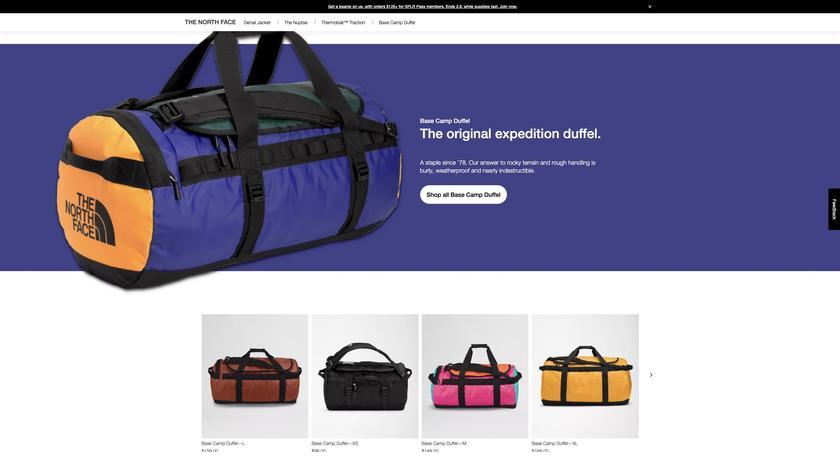 Task type: locate. For each thing, give the bounding box(es) containing it.
duffel
[[404, 20, 416, 25], [454, 117, 470, 124], [485, 191, 501, 198]]

2 horizontal spatial duffel
[[485, 191, 501, 198]]

a staple since '78. our answer to rocky terrain and rough handling is burly, weatherproof and nearly indestructible.
[[420, 159, 596, 174]]

/ right traction
[[372, 19, 374, 25]]

1 vertical spatial duffel
[[454, 117, 470, 124]]

all
[[443, 191, 449, 198]]

k
[[833, 217, 838, 219]]

e up d
[[833, 202, 838, 204]]

1 vertical spatial and
[[472, 167, 481, 174]]

/ for jacket
[[278, 19, 279, 25]]

duffel down xplr
[[404, 20, 416, 25]]

the left nuptse
[[285, 20, 292, 25]]

1 horizontal spatial a
[[833, 212, 838, 215]]

thermoball™ traction button
[[319, 18, 368, 27]]

0 horizontal spatial a
[[336, 4, 338, 9]]

0 vertical spatial duffel
[[404, 20, 416, 25]]

/ for nuptse
[[315, 19, 316, 25]]

and left rough
[[541, 159, 551, 166]]

jacket
[[258, 20, 271, 25]]

join
[[500, 4, 508, 9]]

a blue, green and orange base camp duffel on a blue background. image
[[0, 13, 841, 297]]

1 vertical spatial a
[[833, 212, 838, 215]]

north
[[198, 19, 219, 26]]

get a beanie on us, with orders $125+ for xplr pass members. ends 2.6, while supplies last. join now.
[[328, 4, 518, 9]]

0 horizontal spatial /
[[278, 19, 279, 25]]

base camp duffel—xs
[[312, 441, 358, 446]]

a
[[336, 4, 338, 9], [833, 212, 838, 215]]

camp left duffel—xs
[[323, 441, 336, 446]]

a up k
[[833, 212, 838, 215]]

duffel for base camp duffel the original expedition duffel.
[[454, 117, 470, 124]]

get a beanie on us, with orders $125+ for xplr pass members. ends 2.6, while supplies last. join now. link
[[0, 0, 841, 13]]

camp down $125+
[[391, 20, 403, 25]]

terrain
[[523, 159, 539, 166]]

/
[[278, 19, 279, 25], [315, 19, 316, 25], [372, 19, 374, 25]]

0 vertical spatial the
[[285, 20, 292, 25]]

shop all base camp duffel link
[[420, 185, 508, 204]]

camp left duffel—m on the right
[[434, 441, 446, 446]]

duffel up original
[[454, 117, 470, 124]]

duffel down nearly
[[485, 191, 501, 198]]

base camp duffel—m image
[[422, 314, 529, 439]]

staple
[[426, 159, 441, 166]]

0 horizontal spatial the
[[285, 20, 292, 25]]

camp left duffel—xl
[[544, 441, 556, 446]]

e up the b at the right top
[[833, 204, 838, 207]]

/ right jacket
[[278, 19, 279, 25]]

1 horizontal spatial the
[[420, 126, 443, 141]]

base for base camp duffel the original expedition duffel.
[[420, 117, 434, 124]]

camp inside button
[[391, 20, 403, 25]]

duffel inside button
[[404, 20, 416, 25]]

e
[[833, 202, 838, 204], [833, 204, 838, 207]]

camp for base camp duffel
[[391, 20, 403, 25]]

base camp duffel
[[379, 20, 416, 25]]

and down our
[[472, 167, 481, 174]]

base for base camp duffel—m
[[422, 441, 432, 446]]

expedition
[[496, 126, 560, 141]]

the
[[285, 20, 292, 25], [420, 126, 443, 141]]

rocky
[[508, 159, 522, 166]]

camp
[[391, 20, 403, 25], [436, 117, 452, 124], [467, 191, 483, 198], [213, 441, 225, 446], [323, 441, 336, 446], [434, 441, 446, 446], [544, 441, 556, 446]]

denali jacket
[[244, 20, 271, 25]]

duffel—xs
[[337, 441, 358, 446]]

2 horizontal spatial /
[[372, 19, 374, 25]]

since
[[443, 159, 456, 166]]

the north face
[[185, 19, 236, 26]]

base
[[379, 20, 389, 25], [420, 117, 434, 124], [451, 191, 465, 198], [202, 441, 212, 446], [312, 441, 322, 446], [422, 441, 432, 446], [532, 441, 542, 446]]

base inside button
[[379, 20, 389, 25]]

2 / from the left
[[315, 19, 316, 25]]

camp up original
[[436, 117, 452, 124]]

base for base camp duffel—xl
[[532, 441, 542, 446]]

1 / from the left
[[278, 19, 279, 25]]

0 vertical spatial and
[[541, 159, 551, 166]]

/ for traction
[[372, 19, 374, 25]]

next image
[[648, 371, 656, 379]]

the nuptse button
[[282, 18, 310, 27]]

camp inside 'link'
[[323, 441, 336, 446]]

base inside base camp duffel the original expedition duffel.
[[420, 117, 434, 124]]

base inside 'link'
[[312, 441, 322, 446]]

2.6,
[[457, 4, 463, 9]]

burly,
[[420, 167, 434, 174]]

base camp duffel—xl
[[532, 441, 578, 446]]

1 horizontal spatial /
[[315, 19, 316, 25]]

with
[[365, 4, 373, 9]]

duffel inside base camp duffel the original expedition duffel.
[[454, 117, 470, 124]]

camp left duffel—l
[[213, 441, 225, 446]]

/ right nuptse
[[315, 19, 316, 25]]

$125+
[[387, 4, 398, 9]]

base camp duffel—xl image
[[532, 314, 639, 439]]

duffel for base camp duffel
[[404, 20, 416, 25]]

b
[[833, 210, 838, 212]]

shop
[[427, 191, 442, 198]]

the up staple
[[420, 126, 443, 141]]

d
[[833, 207, 838, 210]]

0 horizontal spatial duffel
[[404, 20, 416, 25]]

nearly
[[483, 167, 498, 174]]

shop all base camp duffel
[[427, 191, 501, 198]]

beanie
[[339, 4, 352, 9]]

base camp duffel—xl link
[[532, 441, 639, 446]]

base camp duffel the original expedition duffel.
[[420, 117, 605, 141]]

to
[[501, 159, 506, 166]]

camp inside base camp duffel the original expedition duffel.
[[436, 117, 452, 124]]

1 vertical spatial the
[[420, 126, 443, 141]]

1 horizontal spatial duffel
[[454, 117, 470, 124]]

ends
[[446, 4, 456, 9]]

xplr
[[405, 4, 416, 9]]

camp for base camp duffel—l
[[213, 441, 225, 446]]

a right get
[[336, 4, 338, 9]]

3 / from the left
[[372, 19, 374, 25]]

and
[[541, 159, 551, 166], [472, 167, 481, 174]]

while
[[464, 4, 474, 9]]



Task type: vqa. For each thing, say whether or not it's contained in the screenshot.
d
yes



Task type: describe. For each thing, give the bounding box(es) containing it.
handling
[[569, 159, 590, 166]]

our
[[470, 159, 479, 166]]

is
[[592, 159, 596, 166]]

base camp duffel button
[[377, 18, 418, 27]]

the
[[185, 19, 197, 26]]

close image
[[646, 5, 655, 8]]

orders
[[374, 4, 386, 9]]

2 vertical spatial duffel
[[485, 191, 501, 198]]

denali jacket button
[[241, 18, 273, 27]]

pass
[[417, 4, 426, 9]]

camp for base camp duffel—m
[[434, 441, 446, 446]]

duffel.
[[564, 126, 602, 141]]

0 horizontal spatial and
[[472, 167, 481, 174]]

indestructible.
[[500, 167, 536, 174]]

camp for base camp duffel the original expedition duffel.
[[436, 117, 452, 124]]

base for base camp duffel—xs
[[312, 441, 322, 446]]

for
[[399, 4, 404, 9]]

f e e d b a c k button
[[829, 189, 841, 230]]

face
[[221, 19, 236, 26]]

rough
[[552, 159, 567, 166]]

f
[[833, 199, 838, 202]]

weatherproof
[[436, 167, 470, 174]]

traction
[[350, 20, 365, 25]]

now.
[[509, 4, 518, 9]]

camp for base camp duffel—xl
[[544, 441, 556, 446]]

denali
[[244, 20, 256, 25]]

2 e from the top
[[833, 204, 838, 207]]

f e e d b a c k
[[833, 199, 838, 219]]

us,
[[359, 4, 364, 9]]

'78.
[[458, 159, 468, 166]]

thermoball™ traction
[[322, 20, 365, 25]]

base for base camp duffel
[[379, 20, 389, 25]]

duffel—xl
[[557, 441, 578, 446]]

base camp duffel—m
[[422, 441, 467, 446]]

supplies
[[475, 4, 490, 9]]

base camp duffel—l link
[[202, 441, 309, 446]]

the nuptse
[[285, 20, 308, 25]]

base camp duffel—xs link
[[312, 441, 419, 446]]

last.
[[491, 4, 499, 9]]

the inside base camp duffel the original expedition duffel.
[[420, 126, 443, 141]]

a
[[420, 159, 424, 166]]

base camp duffel—l
[[202, 441, 245, 446]]

1 e from the top
[[833, 202, 838, 204]]

0 vertical spatial a
[[336, 4, 338, 9]]

1 horizontal spatial and
[[541, 159, 551, 166]]

camp right all
[[467, 191, 483, 198]]

base camp duffel—m link
[[422, 441, 529, 446]]

the inside button
[[285, 20, 292, 25]]

camp for base camp duffel—xs
[[323, 441, 336, 446]]

answer
[[481, 159, 499, 166]]

thermoball™
[[322, 20, 348, 25]]

base camp duffel—xs image
[[312, 314, 419, 439]]

nuptse
[[293, 20, 308, 25]]

duffel—l
[[227, 441, 245, 446]]

members.
[[427, 4, 445, 9]]

original
[[447, 126, 492, 141]]

c
[[833, 215, 838, 217]]

base for base camp duffel—l
[[202, 441, 212, 446]]

get
[[328, 4, 335, 9]]

on
[[353, 4, 357, 9]]

base camp duffel—l image
[[202, 314, 309, 439]]

duffel—m
[[447, 441, 467, 446]]

a inside button
[[833, 212, 838, 215]]



